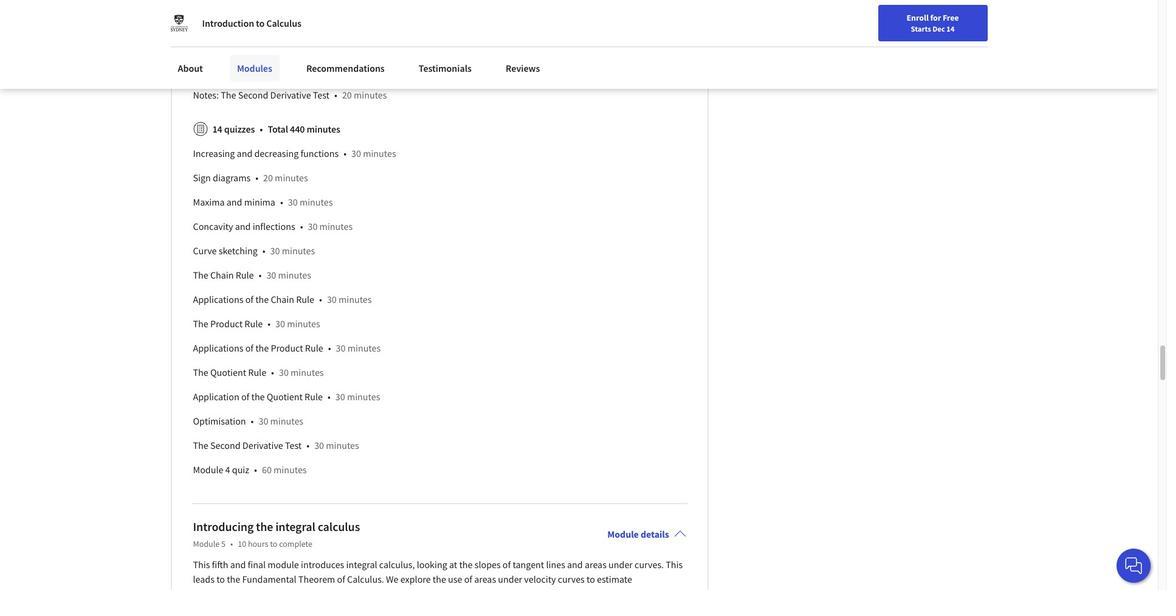 Task type: vqa. For each thing, say whether or not it's contained in the screenshot.


Task type: locate. For each thing, give the bounding box(es) containing it.
about link
[[171, 55, 210, 82]]

0 vertical spatial applications
[[193, 293, 244, 305]]

0 horizontal spatial under
[[498, 573, 523, 585]]

0 horizontal spatial product
[[210, 317, 243, 330]]

product up the quotient rule • 30 minutes
[[271, 342, 303, 354]]

1 vertical spatial product
[[271, 342, 303, 354]]

the up the product rule • 30 minutes
[[256, 293, 269, 305]]

test down the application of the quotient rule • 30 minutes
[[285, 439, 302, 451]]

reviews link
[[499, 55, 548, 82]]

test
[[313, 89, 330, 101], [285, 439, 302, 451]]

1 horizontal spatial integral
[[346, 558, 377, 570]]

derivative up '440'
[[270, 89, 311, 101]]

at down curves
[[565, 587, 573, 590]]

notes: for notes: application of the quotient rule • 20 minutes
[[193, 40, 219, 52]]

product
[[210, 317, 243, 330], [271, 342, 303, 354]]

1 vertical spatial we
[[510, 587, 523, 590]]

chain down sketching
[[210, 269, 234, 281]]

minima
[[244, 196, 275, 208]]

20
[[363, 40, 373, 52], [287, 64, 296, 76], [342, 89, 352, 101], [263, 171, 273, 184]]

diagrams
[[213, 171, 251, 184]]

recommendations
[[306, 62, 385, 74]]

0 horizontal spatial at
[[449, 558, 458, 570]]

optimisation down introduction to calculus
[[221, 64, 274, 76]]

optimisation • 30 minutes
[[193, 415, 304, 427]]

60
[[262, 463, 272, 475]]

the up hours at the left bottom of the page
[[256, 519, 273, 534]]

we down calculus,
[[386, 573, 399, 585]]

product down the chain rule • 30 minutes
[[210, 317, 243, 330]]

2 applications from the top
[[193, 342, 244, 354]]

using
[[253, 587, 275, 590]]

introducing the integral calculus module 5 • 10 hours to complete
[[193, 519, 360, 549]]

approximations.
[[442, 587, 508, 590]]

this right curves.
[[666, 558, 683, 570]]

the for quotient
[[193, 366, 208, 378]]

0 horizontal spatial test
[[285, 439, 302, 451]]

second down notes: optimisation • 20 minutes
[[238, 89, 269, 101]]

applications
[[193, 293, 244, 305], [193, 342, 244, 354]]

chain
[[210, 269, 234, 281], [271, 293, 294, 305]]

module left 4
[[193, 463, 223, 475]]

4 notes: from the top
[[193, 89, 219, 101]]

14 left quizzes at the top of page
[[213, 123, 222, 135]]

1 vertical spatial chain
[[271, 293, 294, 305]]

module left 5
[[193, 538, 220, 549]]

30
[[352, 147, 361, 159], [288, 196, 298, 208], [308, 220, 318, 232], [270, 244, 280, 257], [267, 269, 276, 281], [327, 293, 337, 305], [276, 317, 285, 330], [336, 342, 346, 354], [279, 366, 289, 378], [336, 390, 345, 402], [259, 415, 268, 427], [315, 439, 324, 451]]

and right fifth
[[230, 558, 246, 570]]

applications down the product rule • 30 minutes
[[193, 342, 244, 354]]

0 vertical spatial product
[[210, 317, 243, 330]]

1 horizontal spatial this
[[666, 558, 683, 570]]

at
[[449, 558, 458, 570], [565, 587, 573, 590]]

areas up estimate
[[585, 558, 607, 570]]

module for module details
[[608, 528, 639, 540]]

use
[[448, 573, 463, 585]]

0 horizontal spatial areas
[[475, 573, 496, 585]]

1 vertical spatial at
[[565, 587, 573, 590]]

calculus
[[318, 519, 360, 534]]

to
[[256, 17, 265, 29], [270, 538, 278, 549], [217, 573, 225, 585], [587, 573, 595, 585]]

1 vertical spatial 14
[[213, 123, 222, 135]]

integral up calculus.
[[346, 558, 377, 570]]

testimonials link
[[412, 55, 479, 82]]

1 notes: from the top
[[193, 16, 219, 28]]

the for product
[[193, 317, 208, 330]]

under down "tangent"
[[498, 573, 523, 585]]

velocity
[[525, 573, 556, 585]]

optimisation up 4
[[193, 415, 246, 427]]

1 horizontal spatial we
[[510, 587, 523, 590]]

rule
[[276, 16, 294, 28], [333, 40, 351, 52], [236, 269, 254, 281], [296, 293, 315, 305], [245, 317, 263, 330], [305, 342, 323, 354], [248, 366, 266, 378], [305, 390, 323, 402]]

test down recommendations
[[313, 89, 330, 101]]

0 horizontal spatial integral
[[276, 519, 316, 534]]

second
[[238, 89, 269, 101], [210, 439, 241, 451]]

3 notes: from the top
[[193, 64, 219, 76]]

of right slopes
[[503, 558, 511, 570]]

the university of sydney image
[[171, 15, 188, 32]]

1 horizontal spatial chain
[[271, 293, 294, 305]]

14 down free
[[947, 24, 955, 33]]

quotient
[[238, 16, 274, 28], [295, 40, 331, 52], [210, 366, 246, 378], [267, 390, 303, 402]]

minutes
[[375, 40, 408, 52], [298, 64, 331, 76], [354, 89, 387, 101], [307, 123, 341, 135], [363, 147, 396, 159], [275, 171, 308, 184], [300, 196, 333, 208], [320, 220, 353, 232], [282, 244, 315, 257], [278, 269, 311, 281], [339, 293, 372, 305], [287, 317, 320, 330], [348, 342, 381, 354], [291, 366, 324, 378], [347, 390, 380, 402], [270, 415, 304, 427], [326, 439, 359, 451], [274, 463, 307, 475]]

0 vertical spatial 14
[[947, 24, 955, 33]]

1 vertical spatial application
[[193, 390, 239, 402]]

1 horizontal spatial test
[[313, 89, 330, 101]]

10
[[238, 538, 246, 549]]

modules
[[237, 62, 272, 74]]

and down quizzes at the top of page
[[237, 147, 253, 159]]

calculus
[[267, 17, 302, 29]]

of up approximations.
[[465, 573, 473, 585]]

the down the quotient rule • 30 minutes
[[251, 390, 265, 402]]

the
[[279, 40, 293, 52], [256, 293, 269, 305], [256, 342, 269, 354], [251, 390, 265, 402], [256, 519, 273, 534], [459, 558, 473, 570], [227, 573, 240, 585], [433, 573, 446, 585]]

0 vertical spatial optimisation
[[221, 64, 274, 76]]

to up limits at the bottom of the page
[[587, 573, 595, 585]]

notes: optimisation • 20 minutes
[[193, 64, 331, 76]]

2 this from the left
[[666, 558, 683, 570]]

integral
[[276, 519, 316, 534], [346, 558, 377, 570]]

1 vertical spatial areas
[[475, 573, 496, 585]]

quizzes
[[224, 123, 255, 135]]

integral inside introducing the integral calculus module 5 • 10 hours to complete
[[276, 519, 316, 534]]

application up the optimisation • 30 minutes
[[193, 390, 239, 402]]

slopes
[[475, 558, 501, 570]]

we
[[386, 573, 399, 585], [510, 587, 523, 590]]

0 vertical spatial integral
[[276, 519, 316, 534]]

module left the details at the bottom of page
[[608, 528, 639, 540]]

at up the use
[[449, 558, 458, 570]]

1 horizontal spatial product
[[271, 342, 303, 354]]

module inside region
[[193, 463, 223, 475]]

notes: for notes: the quotient rule •
[[193, 16, 219, 28]]

to up the displacement,
[[217, 573, 225, 585]]

this
[[193, 558, 210, 570], [666, 558, 683, 570]]

derivative up 60
[[243, 439, 283, 451]]

areas up approximations.
[[475, 573, 496, 585]]

complete
[[279, 538, 313, 549]]

0 vertical spatial we
[[386, 573, 399, 585]]

0 horizontal spatial 14
[[213, 123, 222, 135]]

recommendations link
[[299, 55, 392, 82]]

to right hours at the left bottom of the page
[[270, 538, 278, 549]]

second up 4
[[210, 439, 241, 451]]

14 inside enroll for free starts dec 14
[[947, 24, 955, 33]]

derivative
[[270, 89, 311, 101], [243, 439, 283, 451]]

1 vertical spatial optimisation
[[193, 415, 246, 427]]

testimonials
[[419, 62, 472, 74]]

the for chain
[[193, 269, 208, 281]]

•
[[299, 16, 302, 28], [356, 40, 359, 52], [279, 64, 282, 76], [335, 89, 338, 101], [260, 123, 263, 135], [344, 147, 347, 159], [256, 171, 259, 184], [280, 196, 283, 208], [300, 220, 303, 232], [263, 244, 266, 257], [259, 269, 262, 281], [319, 293, 322, 305], [268, 317, 271, 330], [328, 342, 331, 354], [271, 366, 274, 378], [328, 390, 331, 402], [251, 415, 254, 427], [307, 439, 310, 451], [254, 463, 257, 475], [230, 538, 233, 549]]

0 horizontal spatial we
[[386, 573, 399, 585]]

2 notes: from the top
[[193, 40, 219, 52]]

integral inside this fifth and final module introduces integral calculus, looking at the slopes of tangent lines and areas under curves.  this leads to the fundamental theorem of calculus. we explore the use of areas under velocity curves to estimate displacement, using averages of lower and upper rectangular approximations. we then look at limits of approximation
[[346, 558, 377, 570]]

14 inside hide info about module content region
[[213, 123, 222, 135]]

displacement,
[[193, 587, 251, 590]]

quotient down the quotient rule • 30 minutes
[[267, 390, 303, 402]]

the left the use
[[433, 573, 446, 585]]

lower
[[325, 587, 348, 590]]

under
[[609, 558, 633, 570], [498, 573, 523, 585]]

under up estimate
[[609, 558, 633, 570]]

application down introduction to calculus
[[221, 40, 267, 52]]

notes: left 'modules'
[[193, 64, 219, 76]]

0 vertical spatial under
[[609, 558, 633, 570]]

applications down the chain rule • 30 minutes
[[193, 293, 244, 305]]

this up leads
[[193, 558, 210, 570]]

4
[[225, 463, 230, 475]]

chain up the product rule • 30 minutes
[[271, 293, 294, 305]]

None search field
[[173, 8, 465, 32]]

0 vertical spatial chain
[[210, 269, 234, 281]]

inflections
[[253, 220, 295, 232]]

notes: up about in the left of the page
[[193, 40, 219, 52]]

integral up complete
[[276, 519, 316, 534]]

of down estimate
[[600, 587, 608, 590]]

and up curves
[[568, 558, 583, 570]]

module
[[268, 558, 299, 570]]

1 horizontal spatial 14
[[947, 24, 955, 33]]

of down the chain rule • 30 minutes
[[246, 293, 254, 305]]

0 vertical spatial test
[[313, 89, 330, 101]]

1 vertical spatial integral
[[346, 558, 377, 570]]

free
[[943, 12, 960, 23]]

and up sketching
[[235, 220, 251, 232]]

of down the product rule • 30 minutes
[[246, 342, 254, 354]]

and down diagrams
[[227, 196, 242, 208]]

estimate
[[597, 573, 633, 585]]

1 vertical spatial applications
[[193, 342, 244, 354]]

application
[[221, 40, 267, 52], [193, 390, 239, 402]]

1 applications from the top
[[193, 293, 244, 305]]

we left then
[[510, 587, 523, 590]]

sign
[[193, 171, 211, 184]]

fundamental
[[242, 573, 297, 585]]

0 horizontal spatial this
[[193, 558, 210, 570]]

areas
[[585, 558, 607, 570], [475, 573, 496, 585]]

quotient up 'modules'
[[238, 16, 274, 28]]

module inside introducing the integral calculus module 5 • 10 hours to complete
[[193, 538, 220, 549]]

of up the optimisation • 30 minutes
[[241, 390, 250, 402]]

1 horizontal spatial areas
[[585, 558, 607, 570]]

maxima and minima • 30 minutes
[[193, 196, 333, 208]]

0 vertical spatial second
[[238, 89, 269, 101]]

notes: down about in the left of the page
[[193, 89, 219, 101]]

14 quizzes
[[213, 123, 255, 135]]

shopping cart: 1 item image
[[874, 9, 897, 29]]

quiz
[[232, 463, 249, 475]]

introduces
[[301, 558, 344, 570]]

the up the use
[[459, 558, 473, 570]]

notes: the quotient rule •
[[193, 16, 302, 28]]

theorem
[[299, 573, 335, 585]]

notes: right the university of sydney icon
[[193, 16, 219, 28]]



Task type: describe. For each thing, give the bounding box(es) containing it.
then
[[525, 587, 544, 590]]

• total 440 minutes
[[260, 123, 341, 135]]

explore
[[401, 573, 431, 585]]

introduction
[[202, 17, 254, 29]]

notes: for notes: the second derivative test • 20 minutes
[[193, 89, 219, 101]]

final
[[248, 558, 266, 570]]

modules link
[[230, 55, 280, 82]]

and down calculus.
[[350, 587, 365, 590]]

applications for applications of the product rule
[[193, 342, 244, 354]]

0 vertical spatial at
[[449, 558, 458, 570]]

introduction to calculus
[[202, 17, 302, 29]]

1 horizontal spatial under
[[609, 558, 633, 570]]

chat with us image
[[1125, 556, 1144, 575]]

english button
[[903, 0, 977, 40]]

0 vertical spatial derivative
[[270, 89, 311, 101]]

enroll
[[907, 12, 929, 23]]

1 horizontal spatial at
[[565, 587, 573, 590]]

enroll for free starts dec 14
[[907, 12, 960, 33]]

1 vertical spatial test
[[285, 439, 302, 451]]

the inside introducing the integral calculus module 5 • 10 hours to complete
[[256, 519, 273, 534]]

concavity and inflections • 30 minutes
[[193, 220, 353, 232]]

of down calculus
[[269, 40, 277, 52]]

decreasing
[[255, 147, 299, 159]]

to left calculus
[[256, 17, 265, 29]]

fifth
[[212, 558, 228, 570]]

sketching
[[219, 244, 258, 257]]

quotient up the optimisation • 30 minutes
[[210, 366, 246, 378]]

maxima
[[193, 196, 225, 208]]

440
[[290, 123, 305, 135]]

5
[[221, 538, 226, 549]]

module for module 4 quiz • 60 minutes
[[193, 463, 223, 475]]

reviews
[[506, 62, 540, 74]]

of down theorem
[[315, 587, 323, 590]]

module details
[[608, 528, 670, 540]]

the for second
[[193, 439, 208, 451]]

the up the displacement,
[[227, 573, 240, 585]]

0 vertical spatial application
[[221, 40, 267, 52]]

introducing
[[193, 519, 254, 534]]

details
[[641, 528, 670, 540]]

20 down "recommendations" link
[[342, 89, 352, 101]]

for
[[931, 12, 942, 23]]

0 horizontal spatial chain
[[210, 269, 234, 281]]

curve sketching • 30 minutes
[[193, 244, 315, 257]]

notes: application of the quotient rule • 20 minutes
[[193, 40, 408, 52]]

1 vertical spatial under
[[498, 573, 523, 585]]

applications for applications of the chain rule
[[193, 293, 244, 305]]

calculus,
[[379, 558, 415, 570]]

starts
[[912, 24, 932, 33]]

hide info about module content region
[[193, 0, 687, 486]]

notes: for notes: optimisation • 20 minutes
[[193, 64, 219, 76]]

of up lower
[[337, 573, 345, 585]]

curves
[[558, 573, 585, 585]]

leads
[[193, 573, 215, 585]]

increasing and decreasing functions • 30 minutes
[[193, 147, 396, 159]]

hours
[[248, 538, 269, 549]]

the product rule • 30 minutes
[[193, 317, 320, 330]]

calculus.
[[347, 573, 384, 585]]

quotient down calculus
[[295, 40, 331, 52]]

20 up "recommendations" link
[[363, 40, 373, 52]]

20 up maxima and minima • 30 minutes at the top left of the page
[[263, 171, 273, 184]]

english
[[925, 14, 955, 26]]

applications of the chain rule • 30 minutes
[[193, 293, 372, 305]]

increasing
[[193, 147, 235, 159]]

the second derivative test • 30 minutes
[[193, 439, 359, 451]]

0 vertical spatial areas
[[585, 558, 607, 570]]

tangent
[[513, 558, 545, 570]]

lines
[[546, 558, 566, 570]]

application of the quotient rule • 30 minutes
[[193, 390, 380, 402]]

about
[[178, 62, 203, 74]]

the chain rule • 30 minutes
[[193, 269, 311, 281]]

curve
[[193, 244, 217, 257]]

20 up "notes: the second derivative test • 20 minutes"
[[287, 64, 296, 76]]

1 vertical spatial second
[[210, 439, 241, 451]]

• inside introducing the integral calculus module 5 • 10 hours to complete
[[230, 538, 233, 549]]

limits
[[575, 587, 598, 590]]

curves.
[[635, 558, 664, 570]]

sign diagrams • 20 minutes
[[193, 171, 308, 184]]

module 4 quiz • 60 minutes
[[193, 463, 307, 475]]

the quotient rule • 30 minutes
[[193, 366, 324, 378]]

the up the quotient rule • 30 minutes
[[256, 342, 269, 354]]

upper
[[367, 587, 391, 590]]

functions
[[301, 147, 339, 159]]

1 this from the left
[[193, 558, 210, 570]]

averages
[[277, 587, 313, 590]]

dec
[[933, 24, 946, 33]]

1 vertical spatial derivative
[[243, 439, 283, 451]]

notes: the second derivative test • 20 minutes
[[193, 89, 387, 101]]

the down calculus
[[279, 40, 293, 52]]

total
[[268, 123, 288, 135]]

look
[[546, 587, 563, 590]]

concavity
[[193, 220, 233, 232]]

applications of the product rule • 30 minutes
[[193, 342, 381, 354]]

to inside introducing the integral calculus module 5 • 10 hours to complete
[[270, 538, 278, 549]]

this fifth and final module introduces integral calculus, looking at the slopes of tangent lines and areas under curves.  this leads to the fundamental theorem of calculus. we explore the use of areas under velocity curves to estimate displacement, using averages of lower and upper rectangular approximations. we then look at limits of approximation
[[193, 558, 683, 590]]

rectangular
[[393, 587, 440, 590]]

looking
[[417, 558, 448, 570]]



